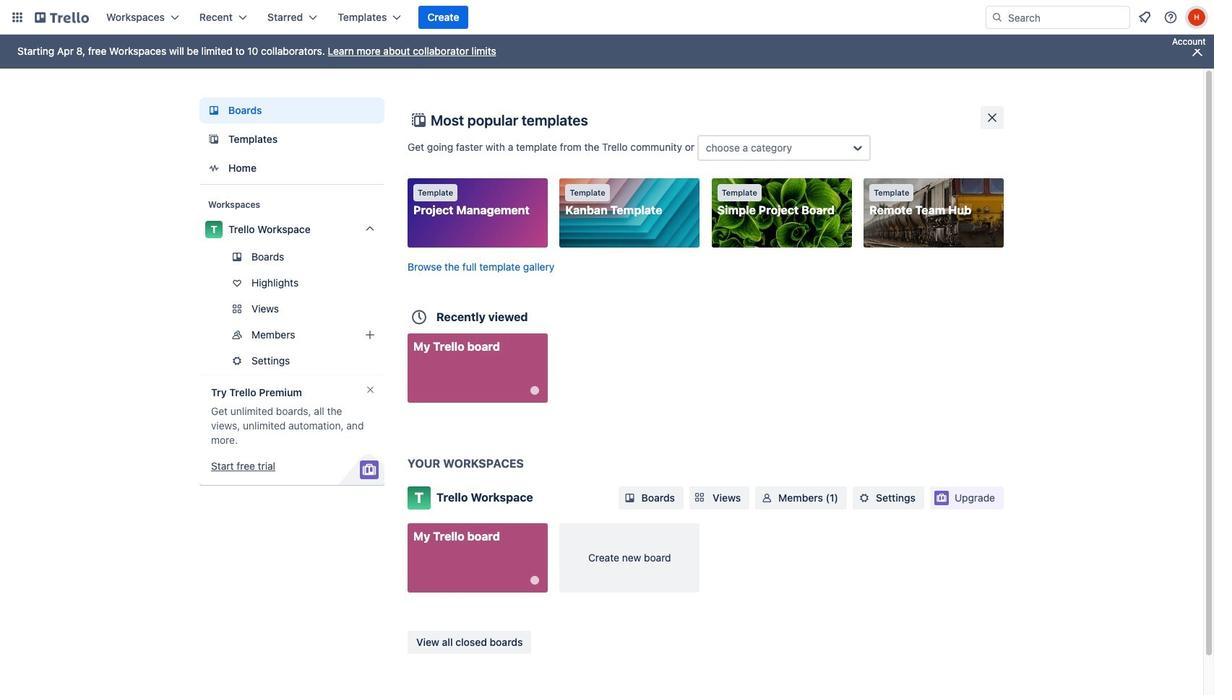 Task type: vqa. For each thing, say whether or not it's contained in the screenshot.
free
no



Task type: describe. For each thing, give the bounding box(es) containing it.
back to home image
[[35, 6, 89, 29]]

2 sm image from the left
[[857, 491, 872, 506]]

search image
[[992, 12, 1003, 23]]

1 sm image from the left
[[760, 491, 774, 506]]

template board image
[[205, 131, 223, 148]]

there is new activity on this board. image
[[530, 386, 539, 395]]

primary element
[[0, 0, 1214, 35]]

there is new activity on this board. image
[[530, 577, 539, 585]]

add image
[[361, 327, 379, 344]]

howard (howard38800628) image
[[1188, 9, 1206, 26]]

open information menu image
[[1164, 10, 1178, 25]]



Task type: locate. For each thing, give the bounding box(es) containing it.
home image
[[205, 160, 223, 177]]

0 horizontal spatial sm image
[[760, 491, 774, 506]]

sm image
[[623, 491, 637, 506]]

sm image
[[760, 491, 774, 506], [857, 491, 872, 506]]

tooltip
[[1168, 35, 1210, 49]]

0 notifications image
[[1136, 9, 1153, 26]]

board image
[[205, 102, 223, 119]]

1 horizontal spatial sm image
[[857, 491, 872, 506]]

Search field
[[1003, 7, 1130, 27]]



